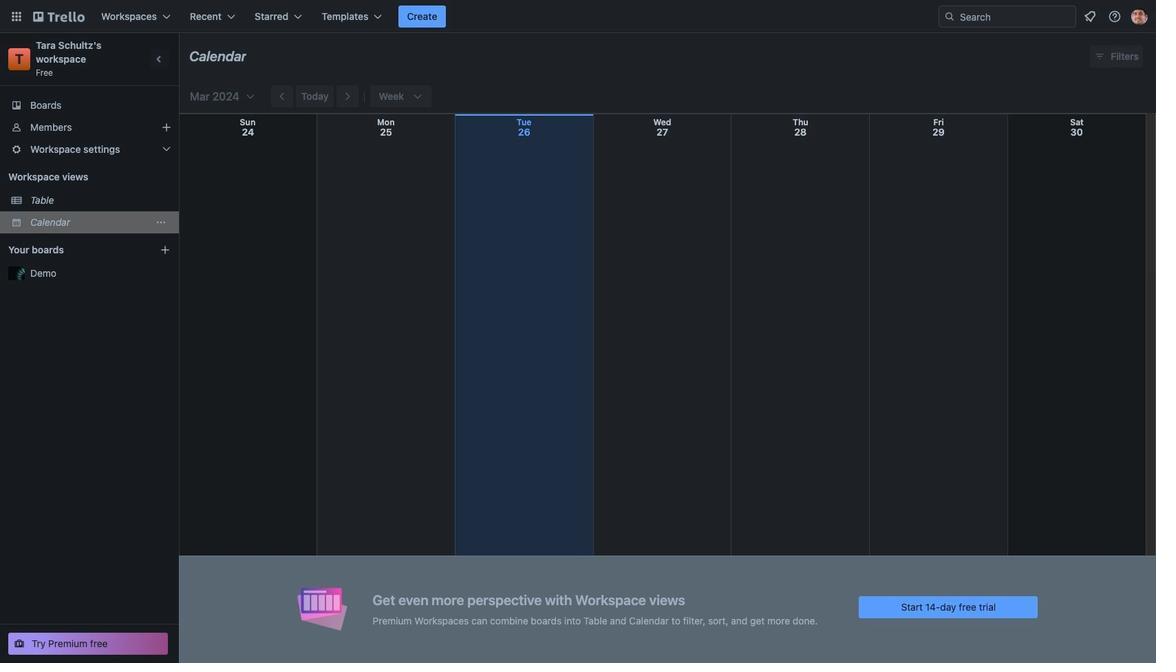 Task type: describe. For each thing, give the bounding box(es) containing it.
search image
[[945, 11, 956, 22]]

workspace actions menu image
[[156, 217, 167, 228]]

back to home image
[[33, 6, 85, 28]]

primary element
[[0, 0, 1157, 33]]



Task type: locate. For each thing, give the bounding box(es) containing it.
add board image
[[160, 244, 171, 255]]

open information menu image
[[1109, 10, 1123, 23]]

your boards with 1 items element
[[8, 242, 139, 258]]

0 notifications image
[[1083, 8, 1099, 25]]

None text field
[[189, 43, 247, 70]]

workspace navigation collapse icon image
[[150, 50, 169, 69]]

Search field
[[939, 6, 1077, 28]]

james peterson (jamespeterson93) image
[[1132, 8, 1149, 25]]



Task type: vqa. For each thing, say whether or not it's contained in the screenshot.
)
no



